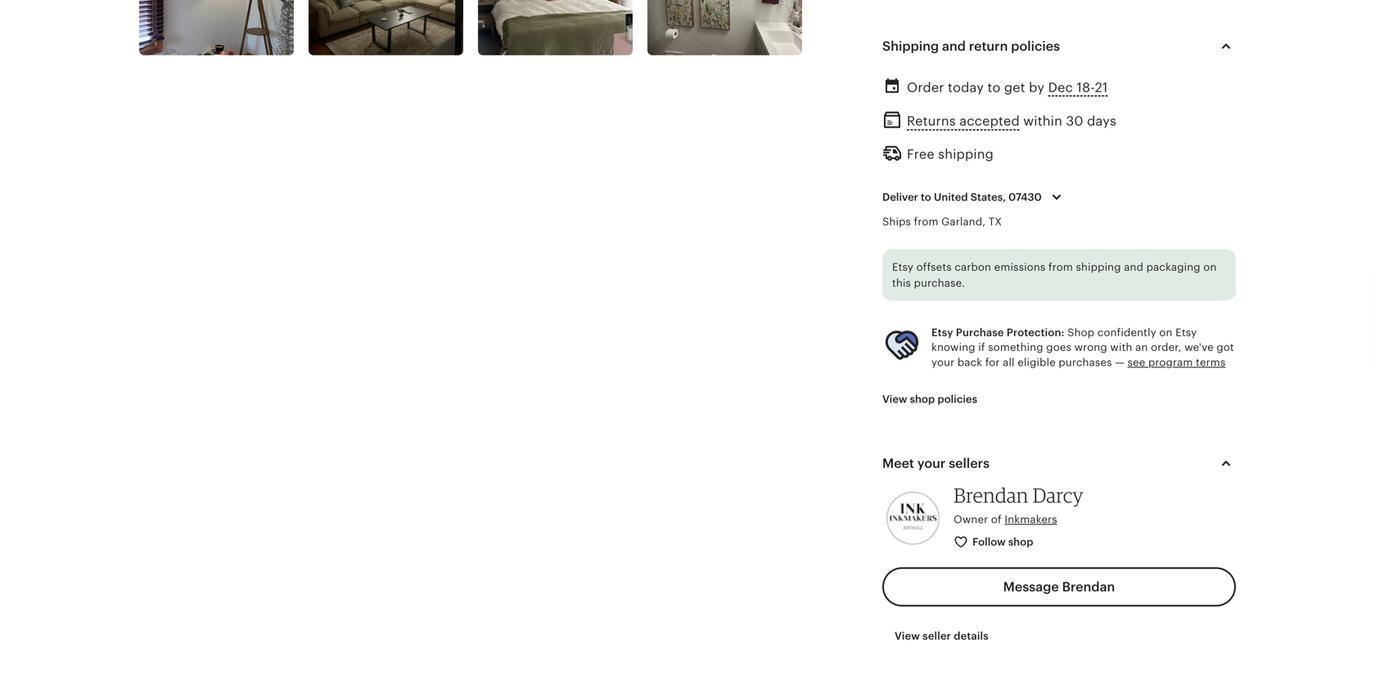Task type: describe. For each thing, give the bounding box(es) containing it.
purchase
[[956, 327, 1005, 339]]

by
[[1030, 80, 1045, 95]]

follow shop button
[[942, 528, 1048, 558]]

if
[[979, 342, 986, 354]]

etsy for etsy offsets carbon emissions from shipping and packaging on this purchase.
[[893, 261, 914, 273]]

free
[[907, 147, 935, 162]]

07430
[[1009, 191, 1042, 204]]

returns accepted button
[[907, 110, 1020, 133]]

knowing
[[932, 342, 976, 354]]

for
[[986, 357, 1000, 369]]

and inside etsy offsets carbon emissions from shipping and packaging on this purchase.
[[1125, 261, 1144, 273]]

see program terms
[[1128, 357, 1226, 369]]

seller
[[923, 631, 952, 643]]

on inside "shop confidently on etsy knowing if something goes wrong with an order, we've got your back for all eligible purchases —"
[[1160, 327, 1173, 339]]

returns accepted within 30 days
[[907, 114, 1117, 129]]

with
[[1111, 342, 1133, 354]]

owner
[[954, 514, 989, 526]]

etsy for etsy purchase protection:
[[932, 327, 954, 339]]

your inside "shop confidently on etsy knowing if something goes wrong with an order, we've got your back for all eligible purchases —"
[[932, 357, 955, 369]]

meet your sellers button
[[868, 444, 1251, 483]]

ships from garland, tx
[[883, 216, 1002, 228]]

of
[[992, 514, 1002, 526]]

days
[[1088, 114, 1117, 129]]

shop for follow
[[1009, 536, 1034, 549]]

return
[[969, 39, 1008, 54]]

garland,
[[942, 216, 986, 228]]

states,
[[971, 191, 1006, 204]]

details
[[954, 631, 989, 643]]

message brendan button
[[883, 568, 1237, 607]]

something
[[989, 342, 1044, 354]]

order
[[907, 80, 945, 95]]

sellers
[[949, 456, 990, 471]]

today
[[948, 80, 984, 95]]

30
[[1067, 114, 1084, 129]]

back
[[958, 357, 983, 369]]

message brendan
[[1004, 580, 1116, 595]]

inkmakers
[[1005, 514, 1058, 526]]

within
[[1024, 114, 1063, 129]]

shipping and return policies
[[883, 39, 1061, 54]]

deliver to united states, 07430
[[883, 191, 1042, 204]]

ships
[[883, 216, 911, 228]]

brendan darcy owner of inkmakers
[[954, 483, 1084, 526]]

to inside dropdown button
[[921, 191, 932, 204]]

see
[[1128, 357, 1146, 369]]

your inside dropdown button
[[918, 456, 946, 471]]

returns
[[907, 114, 956, 129]]

dec 18-21 button
[[1049, 76, 1108, 100]]

confidently
[[1098, 327, 1157, 339]]

terms
[[1196, 357, 1226, 369]]

offsets
[[917, 261, 952, 273]]

view for view seller details
[[895, 631, 920, 643]]

order today to get by dec 18-21
[[907, 80, 1108, 95]]

brendan inside button
[[1063, 580, 1116, 595]]

etsy purchase protection:
[[932, 327, 1065, 339]]

deliver
[[883, 191, 919, 204]]

shipping
[[883, 39, 939, 54]]

shop confidently on etsy knowing if something goes wrong with an order, we've got your back for all eligible purchases —
[[932, 327, 1235, 369]]

emissions
[[995, 261, 1046, 273]]



Task type: locate. For each thing, give the bounding box(es) containing it.
brendan darcy image
[[883, 488, 944, 549]]

policies inside button
[[938, 394, 978, 406]]

0 vertical spatial policies
[[1012, 39, 1061, 54]]

brendan inside the brendan darcy owner of inkmakers
[[954, 483, 1029, 508]]

1 vertical spatial to
[[921, 191, 932, 204]]

1 vertical spatial your
[[918, 456, 946, 471]]

0 horizontal spatial brendan
[[954, 483, 1029, 508]]

protection:
[[1007, 327, 1065, 339]]

1 horizontal spatial shop
[[1009, 536, 1034, 549]]

view shop policies button
[[871, 385, 990, 415]]

etsy inside etsy offsets carbon emissions from shipping and packaging on this purchase.
[[893, 261, 914, 273]]

wrong
[[1075, 342, 1108, 354]]

policies up the by
[[1012, 39, 1061, 54]]

1 vertical spatial view
[[895, 631, 920, 643]]

united
[[934, 191, 968, 204]]

view
[[883, 394, 908, 406], [895, 631, 920, 643]]

1 vertical spatial and
[[1125, 261, 1144, 273]]

0 vertical spatial shop
[[910, 394, 935, 406]]

0 horizontal spatial to
[[921, 191, 932, 204]]

shop down knowing
[[910, 394, 935, 406]]

darcy
[[1033, 483, 1084, 508]]

brendan right message
[[1063, 580, 1116, 595]]

meet your sellers
[[883, 456, 990, 471]]

view seller details link
[[883, 622, 1001, 652]]

shipping and return policies button
[[868, 27, 1251, 66]]

1 horizontal spatial from
[[1049, 261, 1074, 273]]

policies
[[1012, 39, 1061, 54], [938, 394, 978, 406]]

accepted
[[960, 114, 1020, 129]]

0 vertical spatial view
[[883, 394, 908, 406]]

see program terms link
[[1128, 357, 1226, 369]]

to left get at the top
[[988, 80, 1001, 95]]

policies down the back
[[938, 394, 978, 406]]

shop down inkmakers
[[1009, 536, 1034, 549]]

message
[[1004, 580, 1059, 595]]

view shop policies
[[883, 394, 978, 406]]

free shipping
[[907, 147, 994, 162]]

goes
[[1047, 342, 1072, 354]]

1 vertical spatial from
[[1049, 261, 1074, 273]]

from right emissions
[[1049, 261, 1074, 273]]

0 horizontal spatial on
[[1160, 327, 1173, 339]]

and left return
[[943, 39, 966, 54]]

this
[[893, 277, 912, 289]]

purchase.
[[914, 277, 966, 289]]

tx
[[989, 216, 1002, 228]]

from right ships
[[914, 216, 939, 228]]

brendan
[[954, 483, 1029, 508], [1063, 580, 1116, 595]]

on right packaging
[[1204, 261, 1217, 273]]

your
[[932, 357, 955, 369], [918, 456, 946, 471]]

your right meet
[[918, 456, 946, 471]]

shop for view
[[910, 394, 935, 406]]

on inside etsy offsets carbon emissions from shipping and packaging on this purchase.
[[1204, 261, 1217, 273]]

view seller details
[[895, 631, 989, 643]]

follow shop
[[973, 536, 1034, 549]]

0 vertical spatial from
[[914, 216, 939, 228]]

and
[[943, 39, 966, 54], [1125, 261, 1144, 273]]

shop
[[1068, 327, 1095, 339]]

etsy
[[893, 261, 914, 273], [932, 327, 954, 339], [1176, 327, 1197, 339]]

purchases
[[1059, 357, 1113, 369]]

1 horizontal spatial etsy
[[932, 327, 954, 339]]

packaging
[[1147, 261, 1201, 273]]

program
[[1149, 357, 1194, 369]]

0 vertical spatial your
[[932, 357, 955, 369]]

from inside etsy offsets carbon emissions from shipping and packaging on this purchase.
[[1049, 261, 1074, 273]]

order,
[[1151, 342, 1182, 354]]

1 horizontal spatial to
[[988, 80, 1001, 95]]

etsy inside "shop confidently on etsy knowing if something goes wrong with an order, we've got your back for all eligible purchases —"
[[1176, 327, 1197, 339]]

1 horizontal spatial brendan
[[1063, 580, 1116, 595]]

0 horizontal spatial from
[[914, 216, 939, 228]]

deliver to united states, 07430 button
[[871, 180, 1079, 215]]

to left united
[[921, 191, 932, 204]]

and left packaging
[[1125, 261, 1144, 273]]

follow
[[973, 536, 1006, 549]]

18-
[[1077, 80, 1095, 95]]

view for view shop policies
[[883, 394, 908, 406]]

from
[[914, 216, 939, 228], [1049, 261, 1074, 273]]

shipping inside etsy offsets carbon emissions from shipping and packaging on this purchase.
[[1076, 261, 1122, 273]]

etsy up knowing
[[932, 327, 954, 339]]

all
[[1003, 357, 1015, 369]]

1 horizontal spatial shipping
[[1076, 261, 1122, 273]]

an
[[1136, 342, 1149, 354]]

shop
[[910, 394, 935, 406], [1009, 536, 1034, 549]]

get
[[1005, 80, 1026, 95]]

1 horizontal spatial and
[[1125, 261, 1144, 273]]

21
[[1095, 80, 1108, 95]]

we've
[[1185, 342, 1214, 354]]

your down knowing
[[932, 357, 955, 369]]

shipping down the returns accepted button
[[939, 147, 994, 162]]

shipping up shop
[[1076, 261, 1122, 273]]

0 vertical spatial and
[[943, 39, 966, 54]]

0 horizontal spatial shipping
[[939, 147, 994, 162]]

and inside dropdown button
[[943, 39, 966, 54]]

eligible
[[1018, 357, 1056, 369]]

—
[[1116, 357, 1125, 369]]

0 vertical spatial brendan
[[954, 483, 1029, 508]]

0 horizontal spatial shop
[[910, 394, 935, 406]]

1 vertical spatial brendan
[[1063, 580, 1116, 595]]

on up order,
[[1160, 327, 1173, 339]]

policies inside dropdown button
[[1012, 39, 1061, 54]]

1 vertical spatial shop
[[1009, 536, 1034, 549]]

etsy up we've
[[1176, 327, 1197, 339]]

0 horizontal spatial policies
[[938, 394, 978, 406]]

etsy up this
[[893, 261, 914, 273]]

dec
[[1049, 80, 1074, 95]]

1 vertical spatial shipping
[[1076, 261, 1122, 273]]

view up meet
[[883, 394, 908, 406]]

etsy offsets carbon emissions from shipping and packaging on this purchase.
[[893, 261, 1217, 289]]

got
[[1217, 342, 1235, 354]]

view left 'seller'
[[895, 631, 920, 643]]

0 horizontal spatial etsy
[[893, 261, 914, 273]]

view inside button
[[883, 394, 908, 406]]

shipping
[[939, 147, 994, 162], [1076, 261, 1122, 273]]

meet
[[883, 456, 915, 471]]

0 vertical spatial to
[[988, 80, 1001, 95]]

0 vertical spatial shipping
[[939, 147, 994, 162]]

on
[[1204, 261, 1217, 273], [1160, 327, 1173, 339]]

inkmakers link
[[1005, 514, 1058, 526]]

1 horizontal spatial on
[[1204, 261, 1217, 273]]

2 horizontal spatial etsy
[[1176, 327, 1197, 339]]

0 vertical spatial on
[[1204, 261, 1217, 273]]

0 horizontal spatial and
[[943, 39, 966, 54]]

1 vertical spatial policies
[[938, 394, 978, 406]]

carbon
[[955, 261, 992, 273]]

1 horizontal spatial policies
[[1012, 39, 1061, 54]]

1 vertical spatial on
[[1160, 327, 1173, 339]]

to
[[988, 80, 1001, 95], [921, 191, 932, 204]]

brendan up of
[[954, 483, 1029, 508]]



Task type: vqa. For each thing, say whether or not it's contained in the screenshot.
Add To Collection
no



